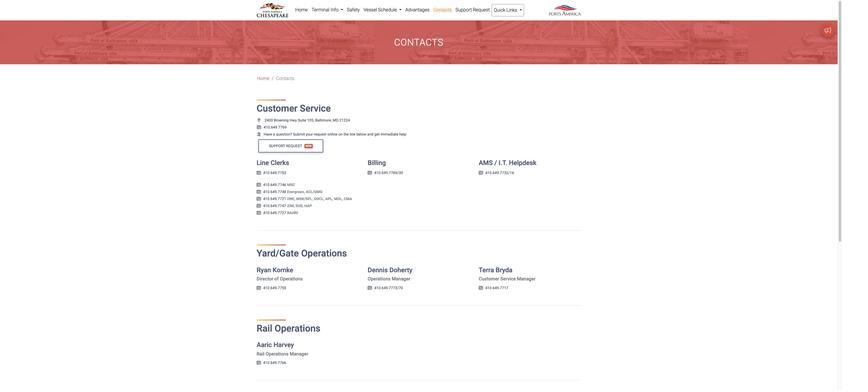 Task type: locate. For each thing, give the bounding box(es) containing it.
1 horizontal spatial service
[[501, 277, 516, 282]]

phone office image inside 410.649.7766 link
[[257, 362, 261, 365]]

operations inside aaric harvey rail operations manager
[[266, 352, 289, 357]]

bryda
[[496, 266, 513, 274]]

phone office image for 410.649.7747
[[257, 205, 261, 208]]

phone office image left '410.649.7746'
[[257, 183, 261, 187]]

terminal info
[[312, 7, 340, 13]]

support request left quick on the right top of the page
[[456, 7, 490, 13]]

0 horizontal spatial service
[[300, 103, 331, 114]]

1 vertical spatial service
[[501, 277, 516, 282]]

phone office image inside 410.649.7769/30 link
[[368, 171, 372, 175]]

aaric harvey rail operations manager
[[257, 341, 308, 357]]

support request down question?
[[269, 144, 302, 148]]

phone office image for 410.649.7769
[[257, 126, 261, 129]]

0 horizontal spatial support
[[269, 144, 285, 148]]

customer down terra
[[479, 277, 500, 282]]

service down bryda
[[501, 277, 516, 282]]

operations inside dennis doherty operations manager
[[368, 277, 391, 282]]

phone office image
[[257, 126, 261, 129], [257, 171, 261, 175], [368, 171, 372, 175], [257, 190, 261, 194], [257, 198, 261, 201], [257, 205, 261, 208], [257, 287, 261, 290], [368, 287, 372, 290], [257, 362, 261, 365]]

below
[[357, 132, 367, 137]]

410.649.7773/70 link
[[368, 286, 403, 290]]

user headset image
[[257, 133, 261, 136]]

baltimore,
[[315, 118, 332, 122]]

suite
[[298, 118, 306, 122]]

hap
[[305, 204, 312, 208]]

410.649.7746
[[263, 183, 286, 187]]

phone office image
[[479, 171, 483, 175], [257, 183, 261, 187], [257, 212, 261, 215], [479, 287, 483, 290]]

410.649.7732/16 link
[[479, 171, 514, 175]]

service inside terra bryda customer service manager
[[501, 277, 516, 282]]

safety link
[[345, 4, 362, 16]]

1 horizontal spatial support request
[[456, 7, 490, 13]]

phone office image down director
[[257, 287, 261, 290]]

/
[[495, 159, 497, 167]]

harvey
[[274, 341, 294, 349]]

0 horizontal spatial home
[[257, 76, 270, 81]]

links
[[507, 7, 518, 13]]

phone office image left 410.649.7747
[[257, 205, 261, 208]]

2 rail from the top
[[257, 352, 265, 357]]

operations inside ryan kornke director of operations
[[280, 277, 303, 282]]

2 horizontal spatial manager
[[517, 277, 536, 282]]

1 horizontal spatial home
[[296, 7, 308, 13]]

phone office image down line
[[257, 171, 261, 175]]

rail up aaric
[[257, 323, 273, 334]]

customer
[[257, 103, 298, 114], [479, 277, 500, 282]]

2 vertical spatial contacts
[[276, 76, 295, 81]]

0 vertical spatial request
[[473, 7, 490, 13]]

0 horizontal spatial manager
[[290, 352, 308, 357]]

phone office image for 410.649.7721
[[257, 198, 261, 201]]

phone office image inside 410.649.7717 link
[[479, 287, 483, 290]]

request down submit
[[286, 144, 302, 148]]

phone office image down 'ams'
[[479, 171, 483, 175]]

phone office image left 410.649.7721
[[257, 198, 261, 201]]

1 horizontal spatial customer
[[479, 277, 500, 282]]

410.649.7721
[[263, 197, 286, 201]]

phone office image left 410.649.7766
[[257, 362, 261, 365]]

410.649.7769
[[264, 125, 287, 130]]

support down a
[[269, 144, 285, 148]]

have
[[264, 132, 272, 137]]

410.649.7769/30
[[375, 171, 403, 175]]

1 vertical spatial home link
[[257, 75, 270, 82]]

quick
[[494, 7, 506, 13]]

contacts
[[434, 7, 452, 13], [395, 37, 444, 48], [276, 76, 295, 81]]

0 horizontal spatial request
[[286, 144, 302, 148]]

410.649.7748
[[263, 190, 286, 194]]

1 horizontal spatial manager
[[392, 277, 411, 282]]

phone office image inside '410.649.7773/70' link
[[368, 287, 372, 290]]

zim,
[[287, 204, 295, 208]]

phone office image for 410.649.7766
[[257, 362, 261, 365]]

have a question? submit your request online on the link below and get immediate help link
[[257, 132, 407, 137]]

rail down aaric
[[257, 352, 265, 357]]

phone office image left 410.649.7748
[[257, 190, 261, 194]]

clerks
[[271, 159, 289, 167]]

410.649.7721 one, msk/sfl, oocl, apl, mol, cma
[[263, 197, 352, 201]]

phone office image left 410.649.7717
[[479, 287, 483, 290]]

410.649.7747
[[263, 204, 286, 208]]

410.649.7753 link
[[257, 171, 286, 175]]

2400
[[265, 118, 273, 122]]

manager inside terra bryda customer service manager
[[517, 277, 536, 282]]

terminal info link
[[310, 4, 345, 16]]

phone office image down map marker alt icon
[[257, 126, 261, 129]]

immediate
[[381, 132, 399, 137]]

evergreen,
[[287, 190, 305, 194]]

0 horizontal spatial support request
[[269, 144, 302, 148]]

phone office image for 410.649.7732/16
[[479, 171, 483, 175]]

phone office image inside 410.649.7755 'link'
[[257, 287, 261, 290]]

1 horizontal spatial home link
[[294, 4, 310, 16]]

410.649.7773/70
[[375, 286, 403, 290]]

phone office image for 410.649.7773/70
[[368, 287, 372, 290]]

0 horizontal spatial customer
[[257, 103, 298, 114]]

apl,
[[326, 197, 333, 201]]

1 vertical spatial support
[[269, 144, 285, 148]]

helpdesk
[[509, 159, 537, 167]]

manager inside aaric harvey rail operations manager
[[290, 352, 308, 357]]

410.649.7766 link
[[257, 361, 286, 365]]

contacts link
[[432, 4, 454, 16]]

1 horizontal spatial request
[[473, 7, 490, 13]]

support right contacts link
[[456, 7, 472, 13]]

manager for terra bryda
[[517, 277, 536, 282]]

1 vertical spatial request
[[286, 144, 302, 148]]

1 horizontal spatial support
[[456, 7, 472, 13]]

one,
[[287, 197, 296, 201]]

support request
[[456, 7, 490, 13], [269, 144, 302, 148]]

on
[[339, 132, 343, 137]]

i.t.
[[499, 159, 508, 167]]

phone office image inside the 410.649.7769 link
[[257, 126, 261, 129]]

home
[[296, 7, 308, 13], [257, 76, 270, 81]]

manager for aaric harvey
[[290, 352, 308, 357]]

yard/gate
[[257, 248, 299, 259]]

410.649.7746 msc
[[263, 183, 295, 187]]

phone office image left 410.649.7773/70
[[368, 287, 372, 290]]

vessel schedule
[[364, 7, 398, 13]]

the
[[344, 132, 349, 137]]

ryan kornke director of operations
[[257, 266, 303, 282]]

phone office image inside 410.649.7732/16 link
[[479, 171, 483, 175]]

105,
[[307, 118, 314, 122]]

customer up broening
[[257, 103, 298, 114]]

1 vertical spatial support request
[[269, 144, 302, 148]]

phone office image down 'billing'
[[368, 171, 372, 175]]

home link
[[294, 4, 310, 16], [257, 75, 270, 82]]

request
[[473, 7, 490, 13], [286, 144, 302, 148]]

service up the 105,
[[300, 103, 331, 114]]

1 vertical spatial customer
[[479, 277, 500, 282]]

0 vertical spatial contacts
[[434, 7, 452, 13]]

phone office image inside 410.649.7753 link
[[257, 171, 261, 175]]

bahri
[[287, 211, 298, 215]]

terra
[[479, 266, 494, 274]]

1 vertical spatial rail
[[257, 352, 265, 357]]

1 vertical spatial contacts
[[395, 37, 444, 48]]

operations
[[301, 248, 347, 259], [280, 277, 303, 282], [368, 277, 391, 282], [275, 323, 321, 334], [266, 352, 289, 357]]

support request link
[[454, 4, 492, 16]]

410.649.7766
[[263, 361, 286, 365]]

phone office image left 410.649.7727
[[257, 212, 261, 215]]

0 vertical spatial rail
[[257, 323, 273, 334]]

410.649.7747 zim, sud, hap
[[263, 204, 312, 208]]

rail inside aaric harvey rail operations manager
[[257, 352, 265, 357]]

request left quick on the right top of the page
[[473, 7, 490, 13]]

vessel schedule link
[[362, 4, 404, 16]]

0 vertical spatial home
[[296, 7, 308, 13]]

rail
[[257, 323, 273, 334], [257, 352, 265, 357]]

1 vertical spatial home
[[257, 76, 270, 81]]



Task type: vqa. For each thing, say whether or not it's contained in the screenshot.
the With
no



Task type: describe. For each thing, give the bounding box(es) containing it.
terminal
[[312, 7, 330, 13]]

dennis doherty operations manager
[[368, 266, 413, 282]]

410.649.7755
[[263, 286, 286, 290]]

info
[[331, 7, 339, 13]]

dennis
[[368, 266, 388, 274]]

have a question? submit your request online on the link below and get immediate help
[[264, 132, 407, 137]]

0 horizontal spatial home link
[[257, 75, 270, 82]]

get
[[375, 132, 380, 137]]

410.649.7717 link
[[479, 286, 509, 290]]

1 rail from the top
[[257, 323, 273, 334]]

msk/sfl,
[[296, 197, 313, 201]]

online
[[328, 132, 338, 137]]

kornke
[[273, 266, 293, 274]]

link
[[350, 132, 356, 137]]

410.649.7769 link
[[257, 125, 287, 130]]

question?
[[276, 132, 292, 137]]

msc
[[287, 183, 295, 187]]

phone office image for 410.649.7755
[[257, 287, 261, 290]]

phone office image for 410.649.7769/30
[[368, 171, 372, 175]]

410.649.7755 link
[[257, 286, 286, 290]]

0 vertical spatial home link
[[294, 4, 310, 16]]

phone office image for 410.649.7753
[[257, 171, 261, 175]]

advantages link
[[404, 4, 432, 16]]

410.649.7727
[[263, 211, 286, 215]]

410.649.7732/16
[[486, 171, 514, 175]]

2400 broening hwy suite 105, baltimore, md 21224
[[265, 118, 350, 122]]

line clerks
[[257, 159, 289, 167]]

hwy
[[290, 118, 297, 122]]

rail operations
[[257, 323, 321, 334]]

aaric
[[257, 341, 272, 349]]

advantages
[[406, 7, 430, 13]]

2400 broening hwy suite 105, baltimore, md 21224 link
[[257, 118, 350, 122]]

ryan
[[257, 266, 271, 274]]

ams
[[479, 159, 493, 167]]

410.649.7769/30 link
[[368, 171, 403, 175]]

acl/gmg
[[306, 190, 323, 194]]

21224
[[340, 118, 350, 122]]

customer inside terra bryda customer service manager
[[479, 277, 500, 282]]

submit
[[293, 132, 305, 137]]

request
[[314, 132, 327, 137]]

oocl,
[[314, 197, 325, 201]]

quick links
[[494, 7, 519, 13]]

0 vertical spatial service
[[300, 103, 331, 114]]

phone office image for 410.649.7727
[[257, 212, 261, 215]]

director
[[257, 277, 273, 282]]

a
[[273, 132, 275, 137]]

billing
[[368, 159, 386, 167]]

manager inside dennis doherty operations manager
[[392, 277, 411, 282]]

vessel
[[364, 7, 377, 13]]

md
[[333, 118, 339, 122]]

yard/gate operations
[[257, 248, 347, 259]]

0 vertical spatial support
[[456, 7, 472, 13]]

of
[[275, 277, 279, 282]]

410.649.7717
[[486, 286, 509, 290]]

map marker alt image
[[257, 119, 261, 122]]

your
[[306, 132, 313, 137]]

line
[[257, 159, 269, 167]]

phone office image for 410.649.7717
[[479, 287, 483, 290]]

410.649.7727 bahri
[[263, 211, 298, 215]]

410.649.7748 evergreen, acl/gmg
[[263, 190, 323, 194]]

new
[[306, 144, 312, 148]]

quick links link
[[492, 4, 524, 16]]

mol,
[[334, 197, 343, 201]]

schedule
[[378, 7, 397, 13]]

0 vertical spatial customer
[[257, 103, 298, 114]]

terra bryda customer service manager
[[479, 266, 536, 282]]

ams / i.t. helpdesk
[[479, 159, 537, 167]]

0 vertical spatial support request
[[456, 7, 490, 13]]

customer service
[[257, 103, 331, 114]]

phone office image for 410.649.7746
[[257, 183, 261, 187]]

410.649.7753
[[263, 171, 286, 175]]

phone office image for 410.649.7748
[[257, 190, 261, 194]]

doherty
[[390, 266, 413, 274]]

broening
[[274, 118, 289, 122]]

help
[[400, 132, 407, 137]]

sud,
[[296, 204, 304, 208]]

and
[[368, 132, 374, 137]]



